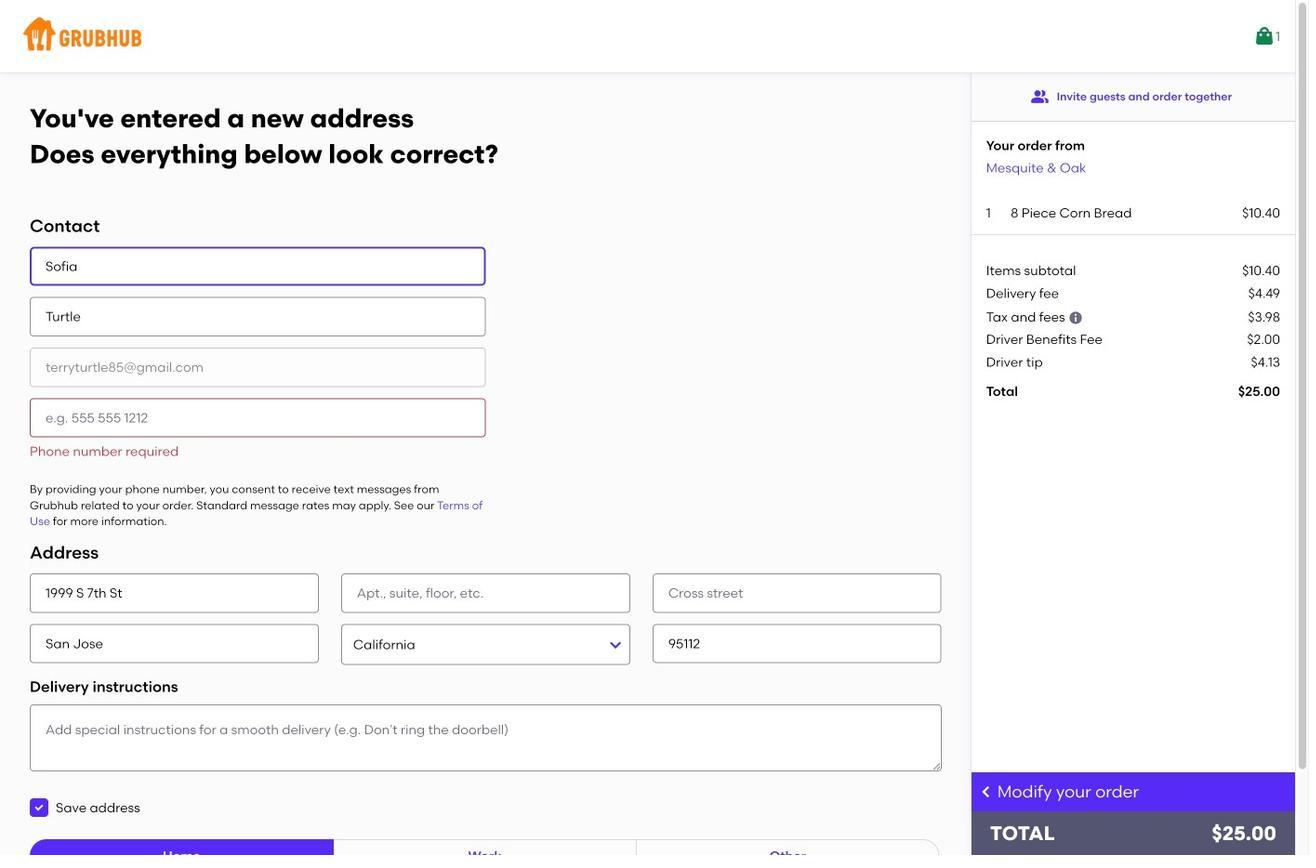 Task type: describe. For each thing, give the bounding box(es) containing it.
people icon image
[[1031, 87, 1049, 106]]

Address 2 text field
[[341, 574, 630, 613]]

Last name text field
[[30, 297, 486, 337]]

2 vertical spatial svg image
[[33, 802, 45, 814]]

Zip text field
[[653, 624, 942, 664]]



Task type: locate. For each thing, give the bounding box(es) containing it.
First name text field
[[30, 247, 486, 286]]

Cross street text field
[[653, 574, 942, 613]]

Add special instructions for a smooth delivery (e.g. Don't ring the doorbell) text field
[[30, 705, 942, 772]]

Phone telephone field
[[30, 398, 486, 438]]

alert
[[30, 444, 179, 459]]

main navigation navigation
[[0, 0, 1295, 73]]

Address 1 text field
[[30, 574, 319, 613]]

2 horizontal spatial svg image
[[1068, 310, 1083, 325]]

1 vertical spatial svg image
[[979, 785, 994, 800]]

svg image
[[1068, 310, 1083, 325], [979, 785, 994, 800], [33, 802, 45, 814]]

Email email field
[[30, 348, 486, 387]]

0 horizontal spatial svg image
[[33, 802, 45, 814]]

1 horizontal spatial svg image
[[979, 785, 994, 800]]

0 vertical spatial svg image
[[1068, 310, 1083, 325]]

City text field
[[30, 624, 319, 664]]



Task type: vqa. For each thing, say whether or not it's contained in the screenshot.
add special instructions for a smooth delivery (e.g. don't ring the doorbell) text box
yes



